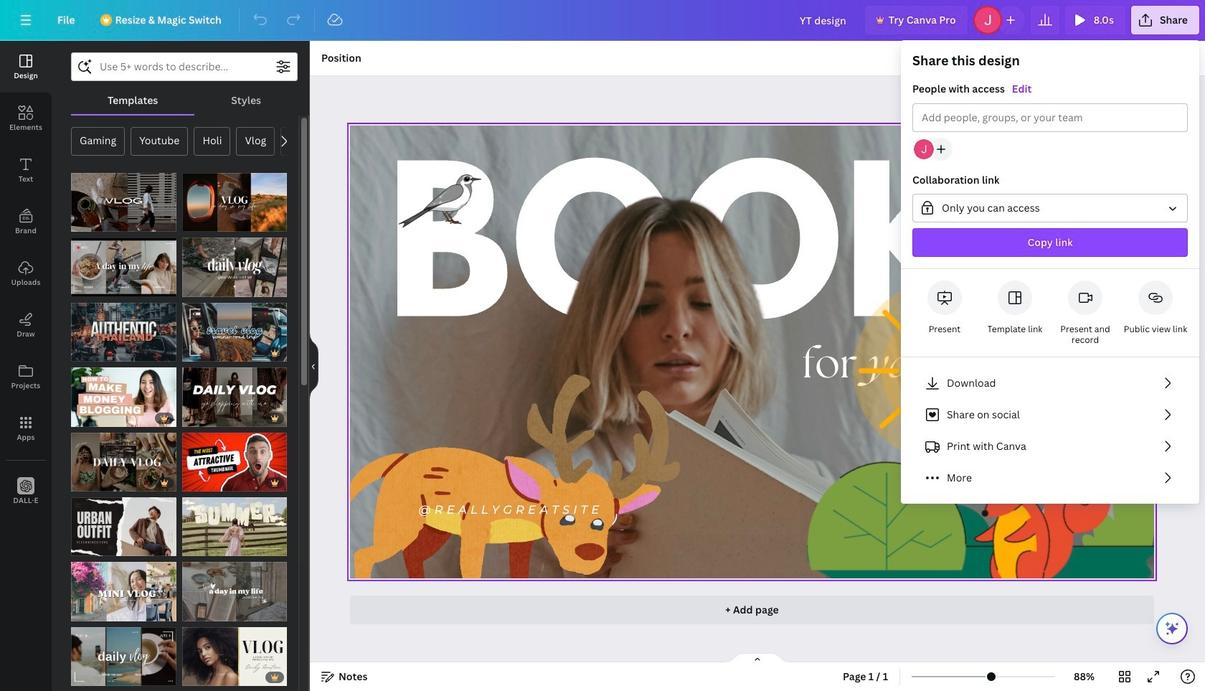 Task type: describe. For each thing, give the bounding box(es) containing it.
brown and white simple vlog youtube thumbnail group
[[71, 164, 176, 232]]

hide image
[[309, 332, 319, 401]]

brown white modern lifestyle vlog youtube thumbnail group
[[71, 424, 176, 492]]

blue vintage retro travel vlog youtube thumbnail image
[[182, 303, 287, 362]]

white simple mini vlog youtube thumbnail group
[[71, 554, 176, 622]]

blue vintage retro travel vlog youtube thumbnail group
[[182, 294, 287, 362]]

dark grey minimalist photo travel youtube thumbnail image
[[71, 303, 176, 362]]

brown and white simple vlog youtube thumbnail image
[[71, 173, 176, 232]]

big text how to youtube thumbnail image
[[71, 368, 176, 427]]

brown white modern lifestyle vlog youtube thumbnail image
[[71, 433, 176, 492]]

brown minimalist lifestyle daily vlog youtube thumbnail image for the beige minimalist vlog daily routine youtube thumbnail brown minimalist lifestyle daily vlog youtube thumbnail group
[[71, 627, 176, 686]]

Add people, groups, or your team text field
[[922, 104, 1179, 131]]

Use 5+ words to describe... search field
[[100, 53, 269, 80]]

neutral elegant minimalist daily vlog youtube thumbnail group
[[182, 229, 287, 297]]

beige minimalist aesthetic daily vlog youtube thumbnail image
[[182, 562, 287, 622]]

brown minimalist lifestyle daily vlog youtube thumbnail group for the beige minimalist vlog daily routine youtube thumbnail
[[71, 619, 176, 686]]

big text how to youtube thumbnail group
[[71, 359, 176, 427]]

most attractive youtube thumbnail group
[[182, 424, 287, 492]]

brown black elegant aesthetic fashion vlog youtube thumbnail image
[[182, 368, 287, 427]]

orange yellow minimalist aesthetic a day in my life travel vlog youtube thumbnail group
[[182, 164, 287, 232]]

Zoom button
[[1062, 665, 1108, 688]]

deer animated sticker image
[[330, 260, 685, 623]]

aesthetic simple vacation trip youtube thumbnail group
[[182, 489, 287, 557]]



Task type: locate. For each thing, give the bounding box(es) containing it.
1 vertical spatial brown minimalist lifestyle daily vlog youtube thumbnail group
[[71, 619, 176, 686]]

brown minimalist lifestyle daily vlog youtube thumbnail group for neutral elegant minimalist daily vlog youtube thumbnail
[[71, 229, 176, 297]]

neutral elegant minimalist daily vlog youtube thumbnail image
[[182, 238, 287, 297]]

brown minimalist lifestyle daily vlog youtube thumbnail group
[[71, 229, 176, 297], [71, 619, 176, 686]]

None button
[[913, 194, 1189, 223]]

2 brown minimalist lifestyle daily vlog youtube thumbnail image from the top
[[71, 627, 176, 686]]

canva assistant image
[[1164, 620, 1182, 637]]

1 vertical spatial brown minimalist lifestyle daily vlog youtube thumbnail image
[[71, 627, 176, 686]]

dark grey minimalist photo travel youtube thumbnail group
[[71, 294, 176, 362]]

aesthetic simple vacation trip youtube thumbnail image
[[182, 497, 287, 557]]

brown minimalist lifestyle daily vlog youtube thumbnail image down brown and white simple vlog youtube thumbnail
[[71, 238, 176, 297]]

brown minimalist lifestyle daily vlog youtube thumbnail image down white simple mini vlog youtube thumbnail
[[71, 627, 176, 686]]

animated squirrel outdoors image
[[804, 273, 1166, 635], [804, 273, 1166, 635]]

1 brown minimalist lifestyle daily vlog youtube thumbnail group from the top
[[71, 229, 176, 297]]

Design title text field
[[789, 6, 860, 34]]

beige minimalist aesthetic daily vlog youtube thumbnail group
[[182, 554, 287, 622]]

white simple mini vlog youtube thumbnail image
[[71, 562, 176, 622]]

beige minimalist vlog daily routine youtube thumbnail group
[[182, 619, 287, 686]]

brown minimalist lifestyle daily vlog youtube thumbnail image
[[71, 238, 176, 297], [71, 627, 176, 686]]

most attractive youtube thumbnail image
[[182, 433, 287, 492]]

playful japanese wagtail image
[[396, 171, 485, 230], [396, 171, 485, 230]]

brown black elegant aesthetic fashion vlog youtube thumbnail group
[[182, 359, 287, 427]]

0 vertical spatial brown minimalist lifestyle daily vlog youtube thumbnail image
[[71, 238, 176, 297]]

0 vertical spatial brown minimalist lifestyle daily vlog youtube thumbnail group
[[71, 229, 176, 297]]

beige minimalist vlog daily routine youtube thumbnail image
[[182, 627, 287, 686]]

orange yellow minimalist aesthetic a day in my life travel vlog youtube thumbnail image
[[182, 173, 287, 232]]

brown minimalist lifestyle daily vlog youtube thumbnail image for brown minimalist lifestyle daily vlog youtube thumbnail group associated with neutral elegant minimalist daily vlog youtube thumbnail
[[71, 238, 176, 297]]

black and brown modern urban outfit recommendations youtube thumbnail group
[[71, 489, 176, 557]]

side panel tab list
[[0, 41, 52, 518]]

list
[[913, 369, 1189, 492]]

show pages image
[[724, 653, 792, 664]]

group
[[902, 52, 1200, 269]]

2 brown minimalist lifestyle daily vlog youtube thumbnail group from the top
[[71, 619, 176, 686]]

black and brown modern urban outfit recommendations youtube thumbnail image
[[71, 497, 176, 557]]

main menu bar
[[0, 0, 1206, 41]]

1 brown minimalist lifestyle daily vlog youtube thumbnail image from the top
[[71, 238, 176, 297]]



Task type: vqa. For each thing, say whether or not it's contained in the screenshot.
the Thickness
no



